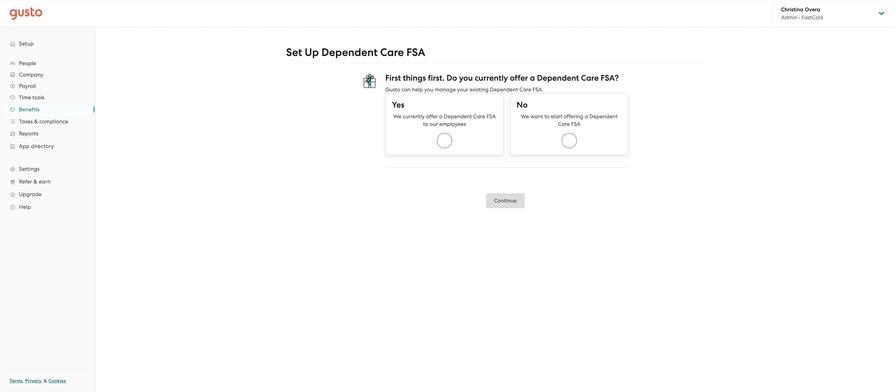Task type: locate. For each thing, give the bounding box(es) containing it.
fsa inside we want to start offering a dependent care fsa
[[571, 121, 581, 127]]

1 horizontal spatial offer
[[510, 73, 528, 83]]

reports
[[19, 130, 38, 137]]

to inside we currently offer a dependent care fsa to our employees
[[423, 121, 428, 127]]

your
[[457, 86, 468, 93]]

0 horizontal spatial you
[[424, 86, 434, 93]]

1 vertical spatial &
[[33, 179, 37, 185]]

list
[[0, 58, 95, 213]]

2 we from the left
[[521, 113, 529, 120]]

help
[[412, 86, 423, 93]]

payroll button
[[6, 80, 88, 92]]

currently up the existing
[[475, 73, 508, 83]]

a inside we currently offer a dependent care fsa to our employees
[[439, 113, 443, 120]]

currently
[[475, 73, 508, 83], [403, 113, 425, 120]]

a up fsa. at the top right
[[530, 73, 535, 83]]

,
[[23, 378, 24, 384], [41, 378, 43, 384]]

to left start
[[545, 113, 550, 120]]

care down the existing
[[473, 113, 485, 120]]

to
[[545, 113, 550, 120], [423, 121, 428, 127]]

setup
[[19, 41, 34, 47]]

1 we from the left
[[393, 113, 402, 120]]

you up gusto can help you manage your existing dependent care fsa.
[[459, 73, 473, 83]]

0 horizontal spatial ,
[[23, 378, 24, 384]]

care
[[380, 46, 404, 59], [581, 73, 599, 83], [520, 86, 531, 93], [473, 113, 485, 120], [558, 121, 570, 127]]

start
[[551, 113, 563, 120]]

& left "cookies"
[[44, 378, 47, 384]]

help link
[[6, 201, 88, 213]]

refer & earn link
[[6, 176, 88, 187]]

& left earn
[[33, 179, 37, 185]]

we currently offer a dependent care fsa to our employees
[[393, 113, 496, 127]]

we left want
[[521, 113, 529, 120]]

a
[[530, 73, 535, 83], [439, 113, 443, 120], [585, 113, 588, 120]]

no
[[517, 100, 528, 110]]

, left privacy
[[23, 378, 24, 384]]

0 vertical spatial &
[[34, 118, 38, 125]]

taxes & compliance button
[[6, 116, 88, 127]]

fsa inside we currently offer a dependent care fsa to our employees
[[487, 113, 496, 120]]

&
[[34, 118, 38, 125], [33, 179, 37, 185], [44, 378, 47, 384]]

help
[[19, 204, 31, 210]]

yes
[[392, 100, 405, 110]]

we
[[393, 113, 402, 120], [521, 113, 529, 120]]

to left the our
[[423, 121, 428, 127]]

0 vertical spatial offer
[[510, 73, 528, 83]]

1 horizontal spatial currently
[[475, 73, 508, 83]]

1 horizontal spatial ,
[[41, 378, 43, 384]]

a right offering
[[585, 113, 588, 120]]

dependent
[[322, 46, 378, 59], [537, 73, 579, 83], [490, 86, 518, 93], [444, 113, 472, 120], [590, 113, 618, 120]]

& for earn
[[33, 179, 37, 185]]

to inside we want to start offering a dependent care fsa
[[545, 113, 550, 120]]

refer
[[19, 179, 32, 185]]

1 horizontal spatial a
[[530, 73, 535, 83]]

0 horizontal spatial currently
[[403, 113, 425, 120]]

0 horizontal spatial offer
[[426, 113, 438, 120]]

care left fsa. at the top right
[[520, 86, 531, 93]]

first.
[[428, 73, 445, 83]]

currently down yes
[[403, 113, 425, 120]]

employees
[[439, 121, 466, 127]]

gusto
[[385, 86, 400, 93]]

taxes & compliance
[[19, 118, 68, 125]]

& inside dropdown button
[[34, 118, 38, 125]]

care up first
[[380, 46, 404, 59]]

home image
[[10, 7, 42, 20]]

, left the 'cookies' button
[[41, 378, 43, 384]]

care down start
[[558, 121, 570, 127]]

& right taxes
[[34, 118, 38, 125]]

first
[[385, 73, 401, 83]]

cookies
[[48, 378, 66, 384]]

we inside we currently offer a dependent care fsa to our employees
[[393, 113, 402, 120]]

refer & earn
[[19, 179, 51, 185]]

admin
[[781, 14, 798, 21]]

taxes
[[19, 118, 33, 125]]

0 horizontal spatial a
[[439, 113, 443, 120]]

dependent inside we want to start offering a dependent care fsa
[[590, 113, 618, 120]]

we want to start offering a dependent care fsa
[[521, 113, 618, 127]]

offer up no
[[510, 73, 528, 83]]

offer up the our
[[426, 113, 438, 120]]

time tools
[[19, 94, 44, 101]]

1 vertical spatial to
[[423, 121, 428, 127]]

a up employees
[[439, 113, 443, 120]]

offer
[[510, 73, 528, 83], [426, 113, 438, 120]]

our
[[430, 121, 438, 127]]

gusto navigation element
[[0, 27, 95, 224]]

you
[[459, 73, 473, 83], [424, 86, 434, 93]]

we down yes
[[393, 113, 402, 120]]

1 horizontal spatial we
[[521, 113, 529, 120]]

upgrade
[[19, 191, 42, 198]]

upgrade link
[[6, 189, 88, 200]]

0 vertical spatial to
[[545, 113, 550, 120]]

can
[[402, 86, 411, 93]]

•
[[799, 14, 800, 21]]

compliance
[[39, 118, 68, 125]]

1 vertical spatial you
[[424, 86, 434, 93]]

payroll
[[19, 83, 36, 89]]

2 horizontal spatial a
[[585, 113, 588, 120]]

0 horizontal spatial to
[[423, 121, 428, 127]]

settings
[[19, 166, 40, 172]]

cookies button
[[48, 377, 66, 385]]

1 vertical spatial offer
[[426, 113, 438, 120]]

2 vertical spatial &
[[44, 378, 47, 384]]

reports link
[[6, 128, 88, 139]]

fastcars
[[802, 14, 823, 21]]

1 horizontal spatial to
[[545, 113, 550, 120]]

directory
[[31, 143, 54, 149]]

fsa
[[407, 46, 425, 59], [601, 73, 615, 83], [487, 113, 496, 120], [571, 121, 581, 127]]

0 horizontal spatial we
[[393, 113, 402, 120]]

1 vertical spatial currently
[[403, 113, 425, 120]]

0 vertical spatial you
[[459, 73, 473, 83]]

existing
[[470, 86, 489, 93]]

fsa.
[[533, 86, 544, 93]]

we for yes
[[393, 113, 402, 120]]

manage
[[435, 86, 456, 93]]

privacy link
[[25, 378, 41, 384]]

up
[[305, 46, 319, 59]]

company
[[19, 72, 43, 78]]

you right help in the top left of the page
[[424, 86, 434, 93]]

terms
[[10, 378, 23, 384]]

tools
[[32, 94, 44, 101]]

we inside we want to start offering a dependent care fsa
[[521, 113, 529, 120]]



Task type: vqa. For each thing, say whether or not it's contained in the screenshot.
& in the Dropdown Button
yes



Task type: describe. For each thing, give the bounding box(es) containing it.
offering
[[564, 113, 584, 120]]

2 , from the left
[[41, 378, 43, 384]]

setup link
[[6, 38, 88, 49]]

people button
[[6, 58, 88, 69]]

terms , privacy , & cookies
[[10, 378, 66, 384]]

earn
[[39, 179, 51, 185]]

privacy
[[25, 378, 41, 384]]

christina overa admin • fastcars
[[781, 6, 823, 21]]

terms link
[[10, 378, 23, 384]]

we for no
[[521, 113, 529, 120]]

benefits
[[19, 106, 40, 113]]

benefits link
[[6, 104, 88, 115]]

0 vertical spatial currently
[[475, 73, 508, 83]]

set
[[286, 46, 302, 59]]

overa
[[805, 6, 821, 13]]

app directory link
[[6, 141, 88, 152]]

a inside we want to start offering a dependent care fsa
[[585, 113, 588, 120]]

time
[[19, 94, 31, 101]]

currently inside we currently offer a dependent care fsa to our employees
[[403, 113, 425, 120]]

dependent inside we currently offer a dependent care fsa to our employees
[[444, 113, 472, 120]]

care left ?
[[581, 73, 599, 83]]

people
[[19, 60, 36, 67]]

care inside we want to start offering a dependent care fsa
[[558, 121, 570, 127]]

do
[[447, 73, 457, 83]]

set up dependent care fsa
[[286, 46, 425, 59]]

offer inside we currently offer a dependent care fsa to our employees
[[426, 113, 438, 120]]

app directory
[[19, 143, 54, 149]]

want
[[530, 113, 543, 120]]

time tools button
[[6, 92, 88, 103]]

1 , from the left
[[23, 378, 24, 384]]

things
[[403, 73, 426, 83]]

app
[[19, 143, 30, 149]]

1 horizontal spatial you
[[459, 73, 473, 83]]

settings link
[[6, 163, 88, 175]]

& for compliance
[[34, 118, 38, 125]]

company button
[[6, 69, 88, 80]]

christina
[[781, 6, 804, 13]]

list containing people
[[0, 58, 95, 213]]

care inside we currently offer a dependent care fsa to our employees
[[473, 113, 485, 120]]

first things first. do you currently offer a dependent care fsa ?
[[385, 73, 619, 83]]

?
[[615, 73, 619, 83]]

gusto can help you manage your existing dependent care fsa.
[[385, 86, 544, 93]]



